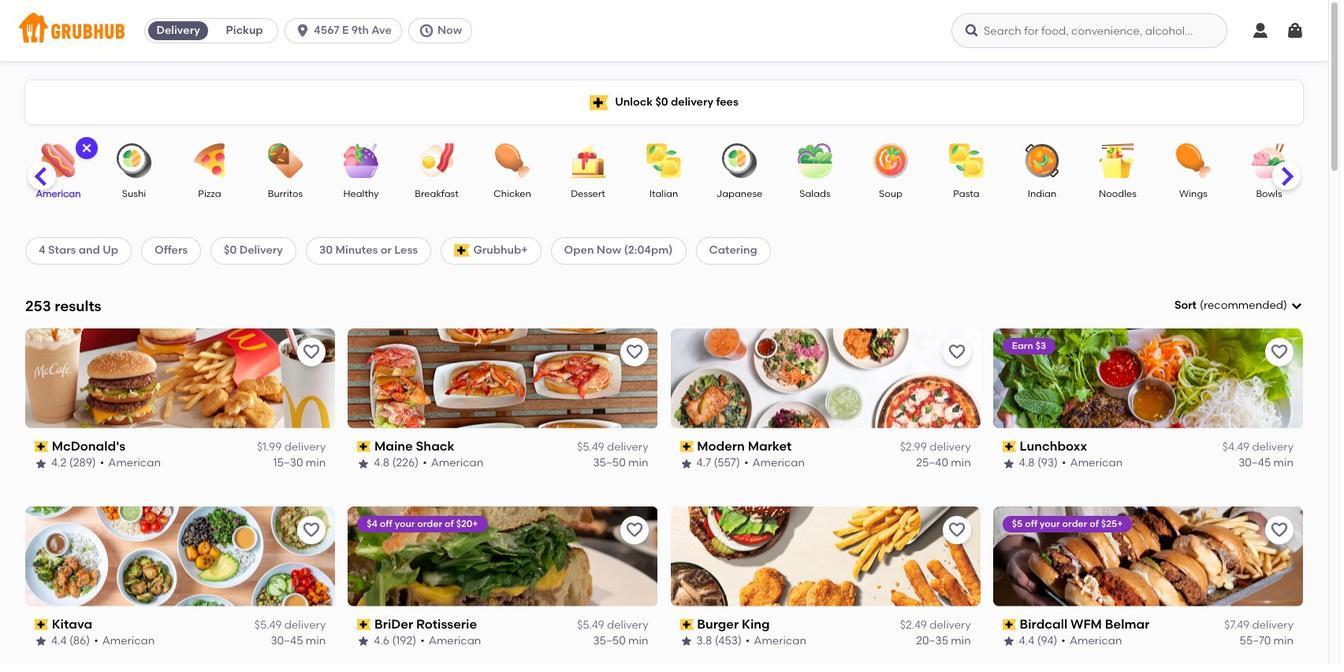 Task type: locate. For each thing, give the bounding box(es) containing it.
1 horizontal spatial 30–45
[[1238, 457, 1271, 470]]

4.8 left (93)
[[1019, 457, 1035, 470]]

subscription pass image left maine
[[357, 441, 371, 453]]

italian image
[[636, 143, 691, 178]]

• down king
[[746, 635, 750, 648]]

unlock
[[615, 95, 653, 109]]

4.8 for maine shack
[[374, 457, 389, 470]]

(289)
[[69, 457, 96, 470]]

american for brider rotisserie
[[429, 635, 481, 648]]

min down "$4.49 delivery"
[[1273, 457, 1294, 470]]

less
[[394, 244, 418, 257]]

0 vertical spatial 35–50 min
[[593, 457, 648, 470]]

1 horizontal spatial grubhub plus flag logo image
[[590, 95, 609, 110]]

min left 4.6
[[306, 635, 326, 648]]

$7.49
[[1224, 619, 1249, 632]]

0 horizontal spatial 4.4
[[51, 635, 67, 648]]

0 vertical spatial grubhub plus flag logo image
[[590, 95, 609, 110]]

1 35–50 from the top
[[593, 457, 626, 470]]

star icon image for lunchboxx
[[1002, 458, 1015, 470]]

american down lunchboxx
[[1070, 457, 1123, 470]]

• american down king
[[746, 635, 806, 648]]

• american
[[100, 457, 161, 470], [423, 457, 483, 470], [744, 457, 805, 470], [1062, 457, 1123, 470], [94, 635, 155, 648], [420, 635, 481, 648], [746, 635, 806, 648], [1061, 635, 1122, 648]]

3 save this restaurant image from the left
[[1270, 521, 1289, 540]]

0 vertical spatial delivery
[[156, 24, 200, 37]]

off right $5
[[1025, 518, 1037, 529]]

star icon image left 4.8 (93)
[[1002, 458, 1015, 470]]

save this restaurant image for maine
[[625, 343, 644, 362]]

2 35–50 from the top
[[593, 635, 626, 648]]

min left "3.8"
[[628, 635, 648, 648]]

now right ave
[[437, 24, 462, 37]]

dessert
[[571, 188, 605, 199]]

• right the (226)
[[423, 457, 427, 470]]

king
[[742, 617, 770, 632]]

min for mcdonald's
[[306, 457, 326, 470]]

20–35
[[916, 635, 948, 648]]

offers
[[155, 244, 188, 257]]

• american right (86)
[[94, 635, 155, 648]]

healthy
[[343, 188, 379, 199]]

1 off from the left
[[380, 518, 392, 529]]

min right the 15–30
[[306, 457, 326, 470]]

2 35–50 min from the top
[[593, 635, 648, 648]]

1 horizontal spatial $0
[[655, 95, 668, 109]]

subscription pass image left modern
[[680, 441, 694, 453]]

american for lunchboxx
[[1070, 457, 1123, 470]]

pasta
[[953, 188, 979, 199]]

american for burger king
[[754, 635, 806, 648]]

• american down mcdonald's
[[100, 457, 161, 470]]

modern market
[[697, 439, 792, 454]]

wfm
[[1070, 617, 1102, 632]]

(453)
[[715, 635, 742, 648]]

4.8 down maine
[[374, 457, 389, 470]]

subscription pass image left mcdonald's
[[35, 441, 49, 453]]

star icon image left "3.8"
[[680, 636, 692, 648]]

bowls
[[1256, 188, 1282, 199]]

delivery for birdcall wfm belmar
[[1252, 619, 1294, 632]]

delivery left the pickup at the left of the page
[[156, 24, 200, 37]]

svg image inside 4567 e 9th ave button
[[295, 23, 311, 39]]

• american for lunchboxx
[[1062, 457, 1123, 470]]

• american for burger king
[[746, 635, 806, 648]]

subscription pass image left the burger
[[680, 620, 694, 631]]

30–45 min for kitava
[[271, 635, 326, 648]]

• american down market
[[744, 457, 805, 470]]

•
[[100, 457, 104, 470], [423, 457, 427, 470], [744, 457, 748, 470], [1062, 457, 1066, 470], [94, 635, 98, 648], [420, 635, 425, 648], [746, 635, 750, 648], [1061, 635, 1066, 648]]

indian
[[1028, 188, 1056, 199]]

or
[[381, 244, 392, 257]]

0 horizontal spatial now
[[437, 24, 462, 37]]

• american down wfm on the bottom of page
[[1061, 635, 1122, 648]]

svg image
[[1286, 21, 1305, 40], [964, 23, 980, 39], [1290, 300, 1303, 312]]

$2.99 delivery
[[900, 441, 971, 454]]

japanese image
[[712, 143, 767, 178]]

1 horizontal spatial 4.8
[[1019, 457, 1035, 470]]

chicken
[[494, 188, 531, 199]]

1 4.8 from the left
[[374, 457, 389, 470]]

subscription pass image left kitava at the left bottom of the page
[[35, 620, 49, 631]]

your right $5
[[1040, 518, 1060, 529]]

1 your from the left
[[395, 518, 415, 529]]

1 of from the left
[[445, 518, 454, 529]]

4.4 left (86)
[[51, 635, 67, 648]]

min for maine shack
[[628, 457, 648, 470]]

grubhub plus flag logo image for unlock $0 delivery fees
[[590, 95, 609, 110]]

1 35–50 min from the top
[[593, 457, 648, 470]]

• american down shack
[[423, 457, 483, 470]]

$5.49 for shack
[[577, 441, 604, 454]]

grubhub plus flag logo image left 'grubhub+'
[[454, 245, 470, 257]]

0 vertical spatial 30–45 min
[[1238, 457, 1294, 470]]

mcdonald's logo image
[[25, 329, 335, 429]]

svg image
[[1251, 21, 1270, 40], [295, 23, 311, 39], [418, 23, 434, 39], [80, 142, 93, 154]]

(557)
[[714, 457, 740, 470]]

star icon image left 4.6
[[357, 636, 370, 648]]

of left $25+ on the right bottom of the page
[[1090, 518, 1099, 529]]

1 horizontal spatial your
[[1040, 518, 1060, 529]]

0 horizontal spatial of
[[445, 518, 454, 529]]

your right $4
[[395, 518, 415, 529]]

min right 25–40
[[951, 457, 971, 470]]

delivery button
[[145, 18, 211, 43]]

(86)
[[69, 635, 90, 648]]

burger king
[[697, 617, 770, 632]]

save this restaurant image for birdcall
[[1270, 521, 1289, 540]]

1 horizontal spatial order
[[1062, 518, 1087, 529]]

2 of from the left
[[1090, 518, 1099, 529]]

star icon image left 4.4 (86)
[[35, 636, 47, 648]]

of left $20+
[[445, 518, 454, 529]]

4.6
[[374, 635, 389, 648]]

1 4.4 from the left
[[51, 635, 67, 648]]

star icon image for mcdonald's
[[35, 458, 47, 470]]

delivery inside button
[[156, 24, 200, 37]]

order for wfm
[[1062, 518, 1087, 529]]

min left 4.7
[[628, 457, 648, 470]]

burger king logo image
[[670, 507, 980, 607]]

$3
[[1035, 340, 1046, 351]]

delivery
[[156, 24, 200, 37], [239, 244, 283, 257]]

maine shack
[[374, 439, 455, 454]]

1 horizontal spatial of
[[1090, 518, 1099, 529]]

subscription pass image for maine shack
[[357, 441, 371, 453]]

2 off from the left
[[1025, 518, 1037, 529]]

1 vertical spatial 30–45
[[271, 635, 303, 648]]

star icon image
[[35, 458, 47, 470], [357, 458, 370, 470], [680, 458, 692, 470], [1002, 458, 1015, 470], [35, 636, 47, 648], [357, 636, 370, 648], [680, 636, 692, 648], [1002, 636, 1015, 648]]

1 order from the left
[[417, 518, 442, 529]]

subscription pass image left the 'brider'
[[357, 620, 371, 631]]

4.7
[[696, 457, 711, 470]]

american for birdcall wfm belmar
[[1070, 635, 1122, 648]]

0 horizontal spatial off
[[380, 518, 392, 529]]

0 horizontal spatial 4.8
[[374, 457, 389, 470]]

• for brider rotisserie
[[420, 635, 425, 648]]

grubhub+
[[473, 244, 528, 257]]

4 stars and up
[[39, 244, 118, 257]]

grubhub plus flag logo image left unlock
[[590, 95, 609, 110]]

)
[[1283, 299, 1287, 312]]

None field
[[1174, 298, 1303, 314]]

2 4.8 from the left
[[1019, 457, 1035, 470]]

wings image
[[1166, 143, 1221, 178]]

25–40
[[916, 457, 948, 470]]

sushi
[[122, 188, 146, 199]]

• down brider rotisserie
[[420, 635, 425, 648]]

0 horizontal spatial delivery
[[156, 24, 200, 37]]

• american for birdcall wfm belmar
[[1061, 635, 1122, 648]]

30–45 for kitava
[[271, 635, 303, 648]]

• american down lunchboxx
[[1062, 457, 1123, 470]]

of
[[445, 518, 454, 529], [1090, 518, 1099, 529]]

min for modern market
[[951, 457, 971, 470]]

• right (86)
[[94, 635, 98, 648]]

• down modern market on the right
[[744, 457, 748, 470]]

4.4 left (94)
[[1019, 635, 1034, 648]]

american down mcdonald's
[[108, 457, 161, 470]]

4.2 (289)
[[51, 457, 96, 470]]

shack
[[416, 439, 455, 454]]

now button
[[408, 18, 479, 43]]

delivery for maine shack
[[607, 441, 648, 454]]

your for brider
[[395, 518, 415, 529]]

bowls image
[[1241, 143, 1297, 178]]

breakfast image
[[409, 143, 464, 178]]

off for birdcall wfm belmar
[[1025, 518, 1037, 529]]

earn $3
[[1012, 340, 1046, 351]]

save this restaurant image
[[302, 521, 321, 540], [625, 521, 644, 540], [1270, 521, 1289, 540]]

off
[[380, 518, 392, 529], [1025, 518, 1037, 529]]

1 horizontal spatial 30–45 min
[[1238, 457, 1294, 470]]

• american for maine shack
[[423, 457, 483, 470]]

now
[[437, 24, 462, 37], [597, 244, 621, 257]]

4567 e 9th ave button
[[285, 18, 408, 43]]

30–45
[[1238, 457, 1271, 470], [271, 635, 303, 648]]

star icon image left 4.8 (226)
[[357, 458, 370, 470]]

1 horizontal spatial 4.4
[[1019, 635, 1034, 648]]

2 horizontal spatial save this restaurant image
[[1270, 521, 1289, 540]]

0 horizontal spatial grubhub plus flag logo image
[[454, 245, 470, 257]]

min right "55–70"
[[1273, 635, 1294, 648]]

subscription pass image
[[35, 441, 49, 453], [357, 441, 371, 453], [680, 441, 694, 453], [1002, 620, 1016, 631]]

1 vertical spatial 35–50 min
[[593, 635, 648, 648]]

• right the (289)
[[100, 457, 104, 470]]

(
[[1200, 299, 1204, 312]]

now inside "button"
[[437, 24, 462, 37]]

1 vertical spatial grubhub plus flag logo image
[[454, 245, 470, 257]]

grubhub plus flag logo image for grubhub+
[[454, 245, 470, 257]]

• american down rotisserie in the bottom of the page
[[420, 635, 481, 648]]

american down king
[[754, 635, 806, 648]]

market
[[748, 439, 792, 454]]

2 4.4 from the left
[[1019, 635, 1034, 648]]

0 vertical spatial 30–45
[[1238, 457, 1271, 470]]

0 vertical spatial 35–50
[[593, 457, 626, 470]]

0 horizontal spatial 30–45
[[271, 635, 303, 648]]

star icon image left 4.7
[[680, 458, 692, 470]]

off right $4
[[380, 518, 392, 529]]

maine
[[374, 439, 413, 454]]

0 vertical spatial now
[[437, 24, 462, 37]]

your
[[395, 518, 415, 529], [1040, 518, 1060, 529]]

35–50 min for brider rotisserie
[[593, 635, 648, 648]]

min right 20–35
[[951, 635, 971, 648]]

0 horizontal spatial order
[[417, 518, 442, 529]]

1 horizontal spatial save this restaurant image
[[625, 521, 644, 540]]

30–45 min for lunchboxx
[[1238, 457, 1294, 470]]

$5.49 delivery
[[577, 441, 648, 454], [254, 619, 326, 632], [577, 619, 648, 632]]

2 order from the left
[[1062, 518, 1087, 529]]

subscription pass image left "birdcall"
[[1002, 620, 1016, 631]]

subscription pass image for mcdonald's
[[35, 441, 49, 453]]

0 horizontal spatial save this restaurant image
[[302, 521, 321, 540]]

star icon image for birdcall wfm belmar
[[1002, 636, 1015, 648]]

1 horizontal spatial delivery
[[239, 244, 283, 257]]

(192)
[[392, 635, 416, 648]]

american for modern market
[[752, 457, 805, 470]]

delivery down burritos
[[239, 244, 283, 257]]

order for rotisserie
[[417, 518, 442, 529]]

subscription pass image left lunchboxx
[[1002, 441, 1016, 453]]

save this restaurant button
[[297, 338, 326, 366], [620, 338, 648, 366], [943, 338, 971, 366], [1265, 338, 1294, 366], [297, 516, 326, 544], [620, 516, 648, 544], [943, 516, 971, 544], [1265, 516, 1294, 544]]

american down rotisserie in the bottom of the page
[[429, 635, 481, 648]]

subscription pass image for burger king
[[680, 620, 694, 631]]

american for kitava
[[102, 635, 155, 648]]

(93)
[[1037, 457, 1058, 470]]

breakfast
[[415, 188, 459, 199]]

0 horizontal spatial your
[[395, 518, 415, 529]]

(2:04pm)
[[624, 244, 673, 257]]

35–50 min
[[593, 457, 648, 470], [593, 635, 648, 648]]

4.8 (226)
[[374, 457, 419, 470]]

1 vertical spatial 30–45 min
[[271, 635, 326, 648]]

off for brider rotisserie
[[380, 518, 392, 529]]

brider
[[374, 617, 413, 632]]

sushi image
[[106, 143, 162, 178]]

1 vertical spatial now
[[597, 244, 621, 257]]

american down wfm on the bottom of page
[[1070, 635, 1122, 648]]

$0
[[655, 95, 668, 109], [224, 244, 237, 257]]

1 horizontal spatial off
[[1025, 518, 1037, 529]]

order
[[417, 518, 442, 529], [1062, 518, 1087, 529]]

american down market
[[752, 457, 805, 470]]

your for birdcall
[[1040, 518, 1060, 529]]

delivery for brider rotisserie
[[607, 619, 648, 632]]

35–50 for maine shack
[[593, 457, 626, 470]]

chicken image
[[485, 143, 540, 178]]

1 vertical spatial 35–50
[[593, 635, 626, 648]]

order left $20+
[[417, 518, 442, 529]]

american right (86)
[[102, 635, 155, 648]]

253
[[25, 297, 51, 315]]

1 horizontal spatial now
[[597, 244, 621, 257]]

$4.49
[[1222, 441, 1249, 454]]

subscription pass image
[[1002, 441, 1016, 453], [35, 620, 49, 631], [357, 620, 371, 631], [680, 620, 694, 631]]

order left $25+ on the right bottom of the page
[[1062, 518, 1087, 529]]

star icon image for burger king
[[680, 636, 692, 648]]

grubhub plus flag logo image
[[590, 95, 609, 110], [454, 245, 470, 257]]

american
[[36, 188, 81, 199], [108, 457, 161, 470], [431, 457, 483, 470], [752, 457, 805, 470], [1070, 457, 1123, 470], [102, 635, 155, 648], [429, 635, 481, 648], [754, 635, 806, 648], [1070, 635, 1122, 648]]

$0 right unlock
[[655, 95, 668, 109]]

dessert image
[[560, 143, 616, 178]]

3.8 (453)
[[696, 635, 742, 648]]

subscription pass image for modern market
[[680, 441, 694, 453]]

2 save this restaurant image from the left
[[625, 521, 644, 540]]

min for burger king
[[951, 635, 971, 648]]

4567 e 9th ave
[[314, 24, 392, 37]]

• american for brider rotisserie
[[420, 635, 481, 648]]

open
[[564, 244, 594, 257]]

birdcall wfm belmar  logo image
[[993, 507, 1303, 607]]

star icon image left 4.4 (94)
[[1002, 636, 1015, 648]]

0 horizontal spatial $0
[[224, 244, 237, 257]]

star icon image for modern market
[[680, 458, 692, 470]]

min
[[306, 457, 326, 470], [628, 457, 648, 470], [951, 457, 971, 470], [1273, 457, 1294, 470], [306, 635, 326, 648], [628, 635, 648, 648], [951, 635, 971, 648], [1273, 635, 1294, 648]]

4.4 for birdcall wfm belmar
[[1019, 635, 1034, 648]]

star icon image left 4.2 at the bottom left of the page
[[35, 458, 47, 470]]

• right (93)
[[1062, 457, 1066, 470]]

$0 right offers
[[224, 244, 237, 257]]

0 horizontal spatial 30–45 min
[[271, 635, 326, 648]]

• right (94)
[[1061, 635, 1066, 648]]

now right open
[[597, 244, 621, 257]]

1 save this restaurant image from the left
[[302, 521, 321, 540]]

american down shack
[[431, 457, 483, 470]]

save this restaurant image
[[302, 343, 321, 362], [625, 343, 644, 362], [947, 343, 966, 362], [1270, 343, 1289, 362], [947, 521, 966, 540]]

$5.49 delivery for shack
[[577, 441, 648, 454]]

2 your from the left
[[1040, 518, 1060, 529]]



Task type: describe. For each thing, give the bounding box(es) containing it.
55–70
[[1240, 635, 1271, 648]]

up
[[103, 244, 118, 257]]

4.2
[[51, 457, 67, 470]]

$2.49
[[900, 619, 927, 632]]

lunchboxx
[[1020, 439, 1087, 454]]

open now (2:04pm)
[[564, 244, 673, 257]]

star icon image for maine shack
[[357, 458, 370, 470]]

$5.49 delivery for rotisserie
[[577, 619, 648, 632]]

35–50 min for maine shack
[[593, 457, 648, 470]]

$5.49 for rotisserie
[[577, 619, 604, 632]]

• for birdcall wfm belmar
[[1061, 635, 1066, 648]]

$7.49 delivery
[[1224, 619, 1294, 632]]

4567
[[314, 24, 339, 37]]

stars
[[48, 244, 76, 257]]

american for mcdonald's
[[108, 457, 161, 470]]

sort
[[1174, 299, 1197, 312]]

min for brider rotisserie
[[628, 635, 648, 648]]

none field containing sort
[[1174, 298, 1303, 314]]

• for mcdonald's
[[100, 457, 104, 470]]

20–35 min
[[916, 635, 971, 648]]

30 minutes or less
[[319, 244, 418, 257]]

burritos
[[268, 188, 303, 199]]

catering
[[709, 244, 757, 257]]

3.8
[[696, 635, 712, 648]]

salads
[[800, 188, 831, 199]]

main navigation navigation
[[0, 0, 1328, 61]]

rotisserie
[[416, 617, 477, 632]]

brider rotisserie logo image
[[348, 507, 658, 607]]

subscription pass image for brider rotisserie
[[357, 620, 371, 631]]

• for maine shack
[[423, 457, 427, 470]]

indian image
[[1014, 143, 1070, 178]]

4.7 (557)
[[696, 457, 740, 470]]

(226)
[[392, 457, 419, 470]]

pizza
[[198, 188, 221, 199]]

salads image
[[787, 143, 843, 178]]

save this restaurant image for burger
[[947, 521, 966, 540]]

modern market logo image
[[670, 329, 980, 429]]

pizza image
[[182, 143, 237, 178]]

• american for kitava
[[94, 635, 155, 648]]

star icon image for brider rotisserie
[[357, 636, 370, 648]]

4.8 (93)
[[1019, 457, 1058, 470]]

pasta image
[[939, 143, 994, 178]]

burritos image
[[258, 143, 313, 178]]

4.8 for lunchboxx
[[1019, 457, 1035, 470]]

star icon image for kitava
[[35, 636, 47, 648]]

e
[[342, 24, 349, 37]]

wings
[[1179, 188, 1207, 199]]

35–50 for brider rotisserie
[[593, 635, 626, 648]]

sort ( recommended )
[[1174, 299, 1287, 312]]

15–30 min
[[273, 457, 326, 470]]

• american for mcdonald's
[[100, 457, 161, 470]]

ave
[[372, 24, 392, 37]]

$2.49 delivery
[[900, 619, 971, 632]]

253 results
[[25, 297, 101, 315]]

$25+
[[1101, 518, 1123, 529]]

30
[[319, 244, 333, 257]]

lunchboxx logo image
[[993, 329, 1303, 429]]

noodles image
[[1090, 143, 1145, 178]]

results
[[55, 297, 101, 315]]

subscription pass image for birdcall wfm belmar
[[1002, 620, 1016, 631]]

$4.49 delivery
[[1222, 441, 1294, 454]]

of for wfm
[[1090, 518, 1099, 529]]

$0 delivery
[[224, 244, 283, 257]]

min for lunchboxx
[[1273, 457, 1294, 470]]

$1.99
[[257, 441, 282, 454]]

$4
[[367, 518, 378, 529]]

$4 off your order of $20+
[[367, 518, 478, 529]]

• american for modern market
[[744, 457, 805, 470]]

(94)
[[1037, 635, 1057, 648]]

4.4 for kitava
[[51, 635, 67, 648]]

$20+
[[456, 518, 478, 529]]

min for birdcall wfm belmar
[[1273, 635, 1294, 648]]

• for burger king
[[746, 635, 750, 648]]

1 vertical spatial $0
[[224, 244, 237, 257]]

healthy image
[[333, 143, 389, 178]]

1 vertical spatial delivery
[[239, 244, 283, 257]]

30–45 for lunchboxx
[[1238, 457, 1271, 470]]

japanese
[[716, 188, 762, 199]]

$2.99
[[900, 441, 927, 454]]

4.4 (94)
[[1019, 635, 1057, 648]]

delivery for kitava
[[284, 619, 326, 632]]

25–40 min
[[916, 457, 971, 470]]

min for kitava
[[306, 635, 326, 648]]

american image
[[31, 143, 86, 178]]

subscription pass image for lunchboxx
[[1002, 441, 1016, 453]]

fees
[[716, 95, 738, 109]]

delivery for lunchboxx
[[1252, 441, 1294, 454]]

kitava logo image
[[25, 507, 335, 607]]

svg image inside now "button"
[[418, 23, 434, 39]]

4.6 (192)
[[374, 635, 416, 648]]

9th
[[351, 24, 369, 37]]

subscription pass image for kitava
[[35, 620, 49, 631]]

soup image
[[863, 143, 918, 178]]

4
[[39, 244, 45, 257]]

and
[[79, 244, 100, 257]]

0 vertical spatial $0
[[655, 95, 668, 109]]

save this restaurant image for modern
[[947, 343, 966, 362]]

kitava
[[52, 617, 92, 632]]

15–30
[[273, 457, 303, 470]]

noodles
[[1099, 188, 1137, 199]]

$5
[[1012, 518, 1023, 529]]

4.4 (86)
[[51, 635, 90, 648]]

• for kitava
[[94, 635, 98, 648]]

brider rotisserie
[[374, 617, 477, 632]]

delivery for mcdonald's
[[284, 441, 326, 454]]

$1.99 delivery
[[257, 441, 326, 454]]

pickup button
[[211, 18, 278, 43]]

italian
[[649, 188, 678, 199]]

55–70 min
[[1240, 635, 1294, 648]]

minutes
[[335, 244, 378, 257]]

delivery for modern market
[[929, 441, 971, 454]]

of for rotisserie
[[445, 518, 454, 529]]

• for lunchboxx
[[1062, 457, 1066, 470]]

maine shack logo image
[[348, 329, 658, 429]]

american for maine shack
[[431, 457, 483, 470]]

delivery for burger king
[[929, 619, 971, 632]]

$5 off your order of $25+
[[1012, 518, 1123, 529]]

birdcall
[[1020, 617, 1067, 632]]

modern
[[697, 439, 745, 454]]

Search for food, convenience, alcohol... search field
[[951, 13, 1227, 48]]

recommended
[[1204, 299, 1283, 312]]

save this restaurant image for brider
[[625, 521, 644, 540]]

• for modern market
[[744, 457, 748, 470]]

american down american image
[[36, 188, 81, 199]]

birdcall wfm belmar
[[1020, 617, 1150, 632]]



Task type: vqa. For each thing, say whether or not it's contained in the screenshot.


